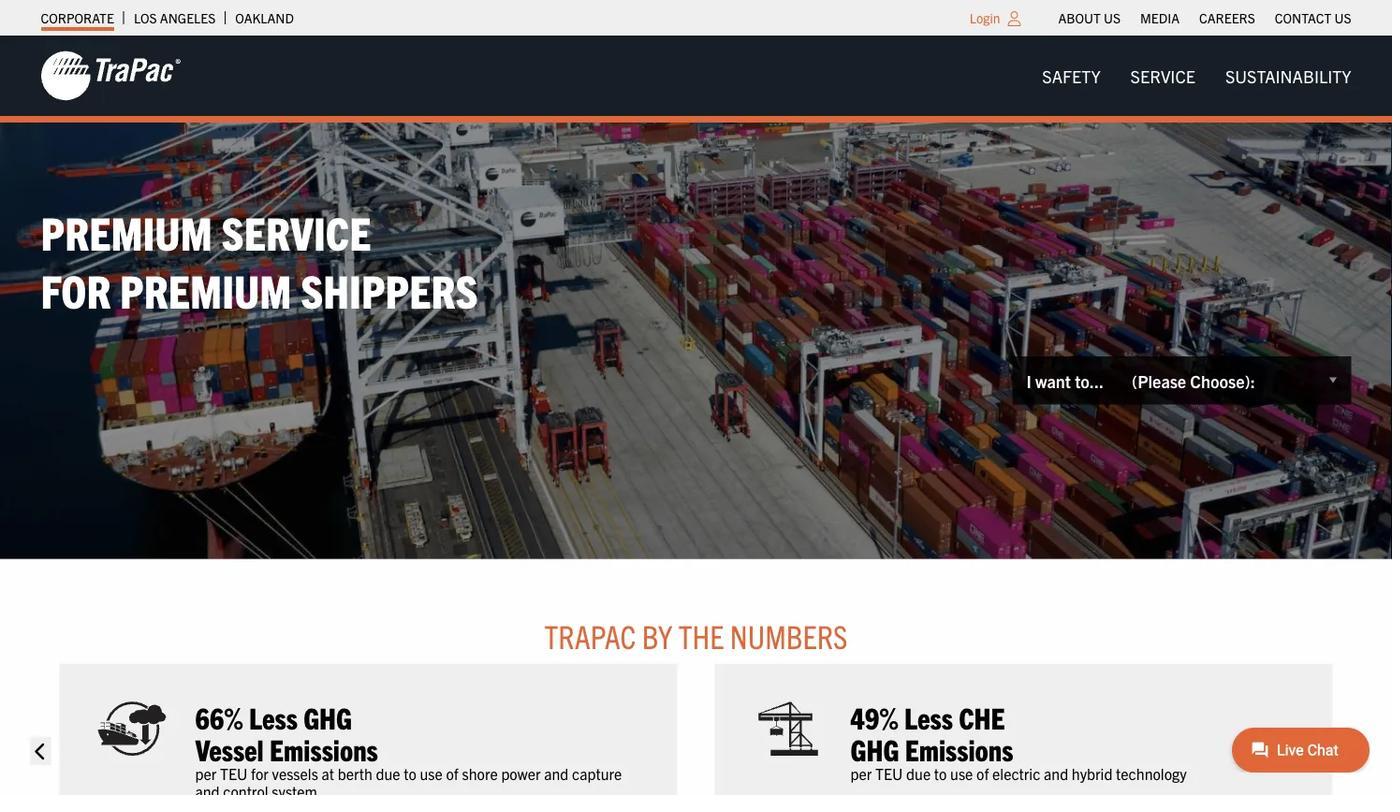 Task type: describe. For each thing, give the bounding box(es) containing it.
use inside 66% less ghg vessel emissions per teu for vessels at berth due to use of shore power and capture and control system
[[420, 765, 443, 784]]

at
[[322, 765, 334, 784]]

teu for vessel
[[220, 765, 248, 784]]

per for vessel
[[195, 765, 217, 784]]

ghg inside '49% less che ghg emissions per teu due to use of electric and hybrid technology'
[[850, 731, 899, 768]]

66%
[[195, 699, 243, 736]]

i
[[1027, 370, 1032, 391]]

of inside 66% less ghg vessel emissions per teu for vessels at berth due to use of shore power and capture and control system
[[446, 765, 458, 784]]

of inside '49% less che ghg emissions per teu due to use of electric and hybrid technology'
[[976, 765, 989, 784]]

corporate link
[[41, 5, 114, 31]]

emissions for ghg
[[270, 731, 378, 768]]

49%
[[850, 699, 898, 736]]

for
[[251, 765, 269, 784]]

corporate image
[[41, 50, 181, 102]]

oakland
[[235, 9, 294, 26]]

media link
[[1140, 5, 1180, 31]]

per for ghg
[[850, 765, 872, 784]]

ghg inside 66% less ghg vessel emissions per teu for vessels at berth due to use of shore power and capture and control system
[[303, 699, 352, 736]]

want
[[1035, 370, 1071, 391]]

0 vertical spatial service
[[1130, 65, 1195, 86]]

safety
[[1042, 65, 1101, 86]]

corporate
[[41, 9, 114, 26]]

service inside premium service for premium shippers
[[221, 203, 371, 259]]

premium service for premium shippers
[[41, 203, 478, 318]]

for
[[41, 261, 111, 318]]

careers link
[[1199, 5, 1255, 31]]

us for about us
[[1104, 9, 1121, 26]]

due inside 66% less ghg vessel emissions per teu for vessels at berth due to use of shore power and capture and control system
[[376, 765, 400, 784]]

che
[[959, 699, 1005, 736]]

sustainability link
[[1210, 57, 1366, 95]]

use inside '49% less che ghg emissions per teu due to use of electric and hybrid technology'
[[950, 765, 973, 784]]

trapac by the numbers
[[544, 616, 848, 656]]

and inside '49% less che ghg emissions per teu due to use of electric and hybrid technology'
[[1044, 765, 1068, 784]]

0 horizontal spatial and
[[195, 783, 220, 796]]

careers
[[1199, 9, 1255, 26]]

sustainability
[[1225, 65, 1351, 86]]

contact us link
[[1275, 5, 1351, 31]]

system
[[272, 783, 317, 796]]

0 vertical spatial premium
[[41, 203, 212, 259]]

berth
[[338, 765, 372, 784]]

to inside 66% less ghg vessel emissions per teu for vessels at berth due to use of shore power and capture and control system
[[404, 765, 416, 784]]



Task type: locate. For each thing, give the bounding box(es) containing it.
and right power
[[544, 765, 569, 784]]

menu bar up service link
[[1049, 5, 1361, 31]]

0 horizontal spatial of
[[446, 765, 458, 784]]

1 horizontal spatial and
[[544, 765, 569, 784]]

due inside '49% less che ghg emissions per teu due to use of electric and hybrid technology'
[[906, 765, 931, 784]]

0 horizontal spatial due
[[376, 765, 400, 784]]

per inside '49% less che ghg emissions per teu due to use of electric and hybrid technology'
[[850, 765, 872, 784]]

control
[[223, 783, 268, 796]]

numbers
[[730, 616, 848, 656]]

less right the 66%
[[249, 699, 298, 736]]

1 horizontal spatial ghg
[[850, 731, 899, 768]]

emissions up system
[[270, 731, 378, 768]]

1 teu from the left
[[220, 765, 248, 784]]

vessel
[[195, 731, 264, 768]]

0 vertical spatial menu bar
[[1049, 5, 1361, 31]]

to...
[[1075, 370, 1104, 391]]

service link
[[1116, 57, 1210, 95]]

0 horizontal spatial teu
[[220, 765, 248, 784]]

1 horizontal spatial to
[[934, 765, 947, 784]]

teu for ghg
[[875, 765, 903, 784]]

0 horizontal spatial ghg
[[303, 699, 352, 736]]

teu
[[220, 765, 248, 784], [875, 765, 903, 784]]

1 horizontal spatial due
[[906, 765, 931, 784]]

1 horizontal spatial less
[[904, 699, 953, 736]]

and left 'hybrid'
[[1044, 765, 1068, 784]]

per left control
[[195, 765, 217, 784]]

1 horizontal spatial emissions
[[905, 731, 1013, 768]]

technology
[[1116, 765, 1187, 784]]

1 emissions from the left
[[270, 731, 378, 768]]

los
[[134, 9, 157, 26]]

use left electric
[[950, 765, 973, 784]]

1 to from the left
[[404, 765, 416, 784]]

2 use from the left
[[950, 765, 973, 784]]

to inside '49% less che ghg emissions per teu due to use of electric and hybrid technology'
[[934, 765, 947, 784]]

of
[[446, 765, 458, 784], [976, 765, 989, 784]]

menu bar containing about us
[[1049, 5, 1361, 31]]

emissions for che
[[905, 731, 1013, 768]]

emissions inside '49% less che ghg emissions per teu due to use of electric and hybrid technology'
[[905, 731, 1013, 768]]

per
[[195, 765, 217, 784], [850, 765, 872, 784]]

0 horizontal spatial less
[[249, 699, 298, 736]]

electric
[[992, 765, 1040, 784]]

vessels
[[272, 765, 318, 784]]

use left 'shore'
[[420, 765, 443, 784]]

menu bar containing safety
[[1027, 57, 1366, 95]]

capture
[[572, 765, 622, 784]]

media
[[1140, 9, 1180, 26]]

us right the about
[[1104, 9, 1121, 26]]

menu bar
[[1049, 5, 1361, 31], [1027, 57, 1366, 95]]

light image
[[1008, 11, 1021, 26]]

teu inside '49% less che ghg emissions per teu due to use of electric and hybrid technology'
[[875, 765, 903, 784]]

1 horizontal spatial per
[[850, 765, 872, 784]]

by
[[642, 616, 673, 656]]

use
[[420, 765, 443, 784], [950, 765, 973, 784]]

service
[[1130, 65, 1195, 86], [221, 203, 371, 259]]

due
[[376, 765, 400, 784], [906, 765, 931, 784]]

1 vertical spatial menu bar
[[1027, 57, 1366, 95]]

shippers
[[301, 261, 478, 318]]

2 us from the left
[[1334, 9, 1351, 26]]

los angeles
[[134, 9, 216, 26]]

66% less ghg vessel emissions per teu for vessels at berth due to use of shore power and capture and control system
[[195, 699, 622, 796]]

contact
[[1275, 9, 1331, 26]]

safety link
[[1027, 57, 1116, 95]]

about us link
[[1058, 5, 1121, 31]]

los angeles link
[[134, 5, 216, 31]]

0 horizontal spatial service
[[221, 203, 371, 259]]

2 to from the left
[[934, 765, 947, 784]]

login link
[[970, 9, 1000, 26]]

2 less from the left
[[904, 699, 953, 736]]

0 horizontal spatial to
[[404, 765, 416, 784]]

of left 'shore'
[[446, 765, 458, 784]]

less for ghg
[[904, 699, 953, 736]]

teu left for
[[220, 765, 248, 784]]

1 us from the left
[[1104, 9, 1121, 26]]

0 horizontal spatial emissions
[[270, 731, 378, 768]]

emissions
[[270, 731, 378, 768], [905, 731, 1013, 768]]

1 vertical spatial premium
[[120, 261, 292, 318]]

us right the contact
[[1334, 9, 1351, 26]]

0 horizontal spatial us
[[1104, 9, 1121, 26]]

per down 49%
[[850, 765, 872, 784]]

i want to...
[[1027, 370, 1104, 391]]

to right berth
[[404, 765, 416, 784]]

1 horizontal spatial us
[[1334, 9, 1351, 26]]

2 emissions from the left
[[905, 731, 1013, 768]]

to
[[404, 765, 416, 784], [934, 765, 947, 784]]

less
[[249, 699, 298, 736], [904, 699, 953, 736]]

less inside '49% less che ghg emissions per teu due to use of electric and hybrid technology'
[[904, 699, 953, 736]]

0 horizontal spatial per
[[195, 765, 217, 784]]

1 per from the left
[[195, 765, 217, 784]]

less for vessel
[[249, 699, 298, 736]]

and left control
[[195, 783, 220, 796]]

2 due from the left
[[906, 765, 931, 784]]

2 per from the left
[[850, 765, 872, 784]]

power
[[501, 765, 541, 784]]

1 due from the left
[[376, 765, 400, 784]]

1 horizontal spatial of
[[976, 765, 989, 784]]

about us
[[1058, 9, 1121, 26]]

2 horizontal spatial and
[[1044, 765, 1068, 784]]

the
[[678, 616, 724, 656]]

hybrid
[[1072, 765, 1113, 784]]

teu down 49%
[[875, 765, 903, 784]]

1 vertical spatial service
[[221, 203, 371, 259]]

1 less from the left
[[249, 699, 298, 736]]

us for contact us
[[1334, 9, 1351, 26]]

2 teu from the left
[[875, 765, 903, 784]]

shore
[[462, 765, 498, 784]]

1 horizontal spatial use
[[950, 765, 973, 784]]

and
[[544, 765, 569, 784], [1044, 765, 1068, 784], [195, 783, 220, 796]]

ghg
[[303, 699, 352, 736], [850, 731, 899, 768]]

to left electric
[[934, 765, 947, 784]]

menu bar down careers
[[1027, 57, 1366, 95]]

login
[[970, 9, 1000, 26]]

angeles
[[160, 9, 216, 26]]

less left the che
[[904, 699, 953, 736]]

1 use from the left
[[420, 765, 443, 784]]

us
[[1104, 9, 1121, 26], [1334, 9, 1351, 26]]

49% less che ghg emissions per teu due to use of electric and hybrid technology
[[850, 699, 1187, 784]]

2 of from the left
[[976, 765, 989, 784]]

emissions inside 66% less ghg vessel emissions per teu for vessels at berth due to use of shore power and capture and control system
[[270, 731, 378, 768]]

contact us
[[1275, 9, 1351, 26]]

less inside 66% less ghg vessel emissions per teu for vessels at berth due to use of shore power and capture and control system
[[249, 699, 298, 736]]

solid image
[[30, 738, 51, 766]]

per inside 66% less ghg vessel emissions per teu for vessels at berth due to use of shore power and capture and control system
[[195, 765, 217, 784]]

about
[[1058, 9, 1101, 26]]

premium
[[41, 203, 212, 259], [120, 261, 292, 318]]

oakland link
[[235, 5, 294, 31]]

1 of from the left
[[446, 765, 458, 784]]

trapac
[[544, 616, 636, 656]]

1 horizontal spatial teu
[[875, 765, 903, 784]]

teu inside 66% less ghg vessel emissions per teu for vessels at berth due to use of shore power and capture and control system
[[220, 765, 248, 784]]

of left electric
[[976, 765, 989, 784]]

emissions right 49%
[[905, 731, 1013, 768]]

0 horizontal spatial use
[[420, 765, 443, 784]]

1 horizontal spatial service
[[1130, 65, 1195, 86]]



Task type: vqa. For each thing, say whether or not it's contained in the screenshot.
to... in the right top of the page
yes



